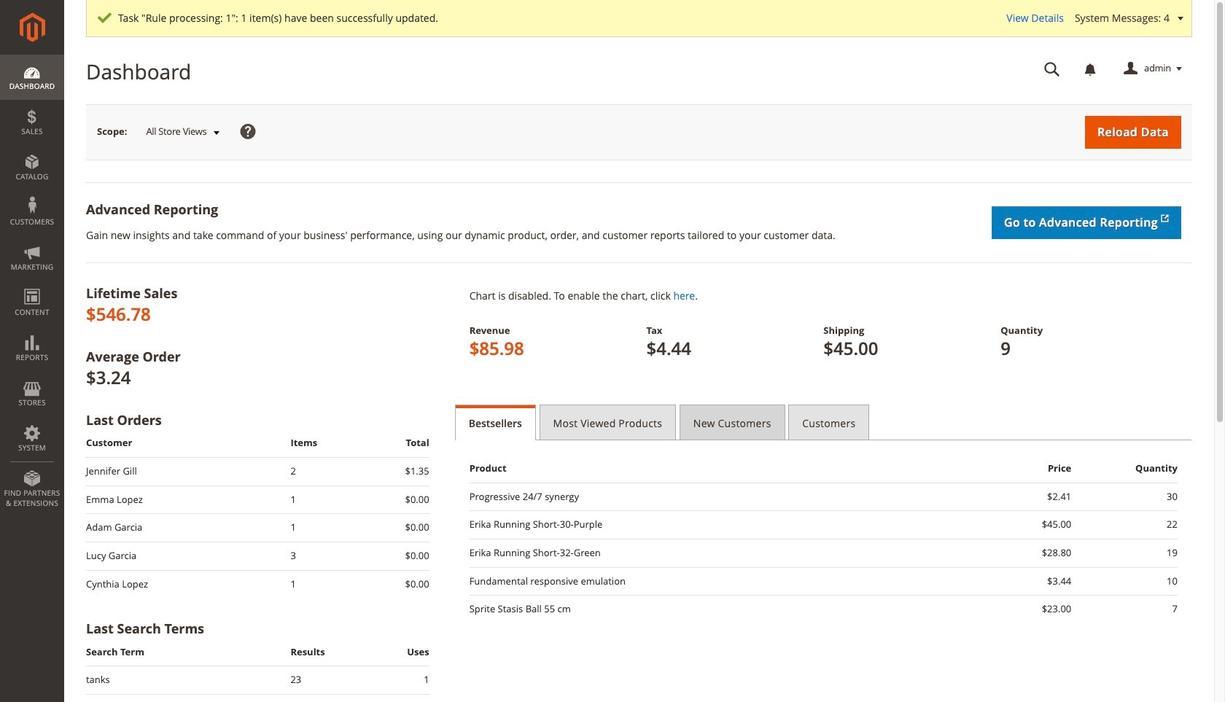 Task type: describe. For each thing, give the bounding box(es) containing it.
magento admin panel image
[[19, 12, 45, 42]]



Task type: locate. For each thing, give the bounding box(es) containing it.
None text field
[[1034, 56, 1071, 82]]

tab list
[[455, 405, 1193, 441]]

menu bar
[[0, 55, 64, 516]]



